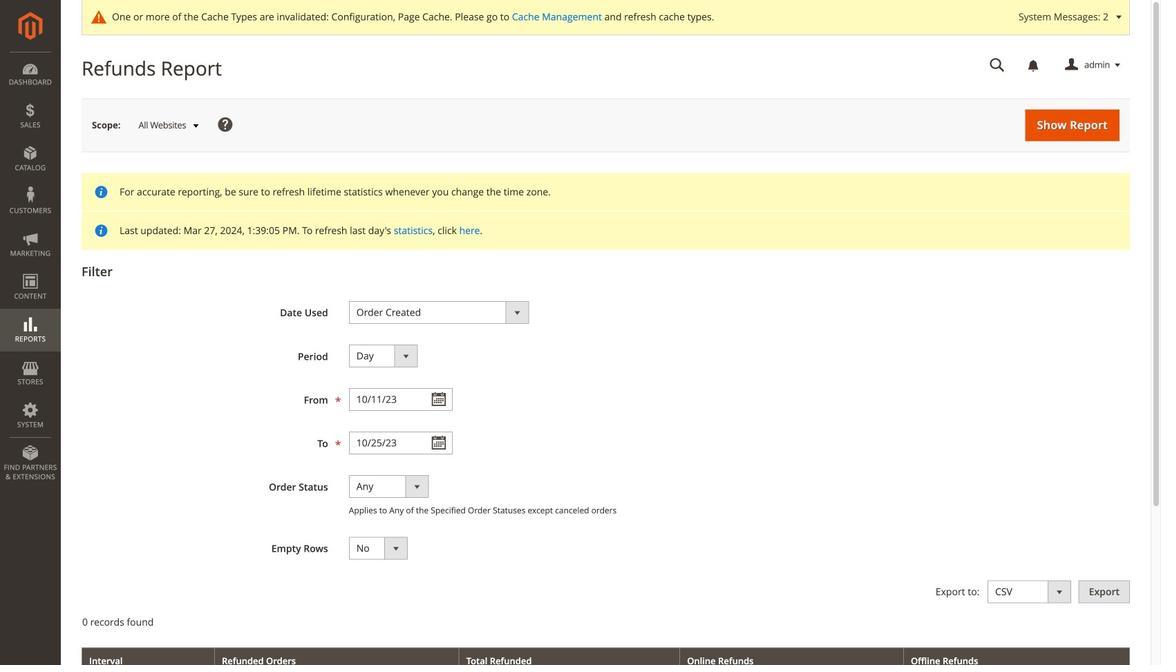 Task type: locate. For each thing, give the bounding box(es) containing it.
magento admin panel image
[[18, 12, 43, 40]]

None text field
[[349, 432, 453, 455]]

menu bar
[[0, 52, 61, 489]]

None text field
[[349, 389, 453, 411]]



